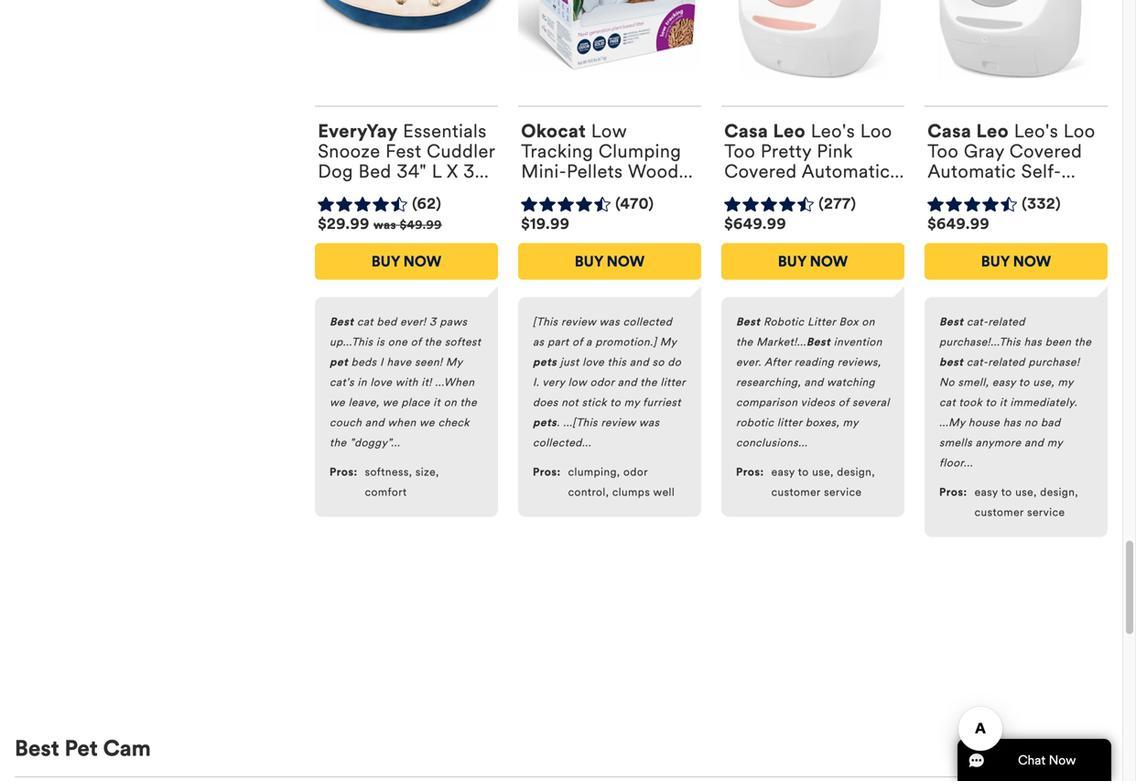 Task type: locate. For each thing, give the bounding box(es) containing it.
0 vertical spatial has
[[1025, 335, 1042, 349]]

buy now down "332 reviews" element
[[982, 252, 1052, 271]]

pros: clumping, odor control, clumps well
[[533, 465, 675, 499]]

it!
[[422, 376, 432, 389]]

control,
[[568, 485, 609, 499]]

it
[[433, 396, 441, 409], [1000, 396, 1007, 409]]

2 horizontal spatial we
[[419, 416, 435, 430]]

litter inside invention ever. after reading reviews, researching, and watching comparison videos of several robotic litter boxes, my conclusions...
[[778, 416, 803, 430]]

cat- up purchase!...this
[[967, 315, 989, 329]]

use, down boxes,
[[813, 465, 834, 479]]

place
[[401, 396, 430, 409]]

comfort
[[365, 485, 407, 499]]

love inside "just love this and so do i. very low odor and the litter does not stick to my furriest pets"
[[583, 355, 605, 369]]

buy up 'a'
[[575, 252, 603, 271]]

my up do
[[660, 335, 677, 349]]

2 buy now from the left
[[575, 252, 645, 271]]

cat-related purchase! no smell, easy to use, my cat took to it immediately. ...my house has no bad smells anymore and my floor...
[[940, 355, 1080, 470]]

of inside invention ever. after reading reviews, researching, and watching comparison videos of several robotic litter boxes, my conclusions...
[[839, 396, 849, 409]]

buy now link down $49.99
[[315, 243, 498, 280]]

pros: down conclusions...
[[736, 465, 764, 479]]

we down cat's
[[330, 396, 345, 409]]

pros: down "floor..."
[[940, 485, 968, 499]]

. ...[this review was collected...
[[533, 416, 660, 450]]

cat- inside cat-related purchase! no smell, easy to use, my cat took to it immediately. ...my house has no bad smells anymore and my floor...
[[967, 355, 988, 369]]

buy
[[372, 252, 400, 271], [575, 252, 603, 271], [778, 252, 807, 271], [982, 252, 1010, 271]]

1 cat- from the top
[[967, 315, 989, 329]]

pros: for (332)
[[940, 485, 968, 499]]

1 vertical spatial review
[[601, 416, 636, 430]]

1 horizontal spatial service
[[1028, 506, 1066, 519]]

easy down the anymore
[[975, 485, 999, 499]]

1 vertical spatial service
[[1028, 506, 1066, 519]]

1 $649.99 from the left
[[725, 215, 787, 233]]

pets down the as
[[533, 355, 557, 369]]

couch
[[330, 416, 362, 430]]

$649.99
[[725, 215, 787, 233], [928, 215, 990, 233]]

3 buy from the left
[[778, 252, 807, 271]]

on
[[862, 315, 875, 329], [444, 396, 457, 409]]

of right one
[[411, 335, 422, 349]]

best up purchase!...this
[[940, 315, 964, 329]]

of
[[411, 335, 422, 349], [573, 335, 583, 349], [839, 396, 849, 409]]

the down 3
[[425, 335, 442, 349]]

was down furriest
[[639, 416, 660, 430]]

and inside invention ever. after reading reviews, researching, and watching comparison videos of several robotic litter boxes, my conclusions...
[[805, 376, 824, 389]]

the down 'so'
[[640, 376, 658, 389]]

as
[[533, 335, 545, 349]]

1 it from the left
[[433, 396, 441, 409]]

0 horizontal spatial was
[[374, 218, 397, 232]]

my left furriest
[[624, 396, 640, 409]]

0 horizontal spatial my
[[446, 355, 463, 369]]

1 vertical spatial my
[[446, 355, 463, 369]]

0 horizontal spatial of
[[411, 335, 422, 349]]

my inside invention ever. after reading reviews, researching, and watching comparison videos of several robotic litter boxes, my conclusions...
[[843, 416, 859, 430]]

2 vertical spatial easy
[[975, 485, 999, 499]]

and
[[630, 355, 649, 369], [618, 376, 637, 389], [805, 376, 824, 389], [365, 416, 385, 430], [1025, 436, 1044, 450]]

$649.99 for (277)
[[725, 215, 787, 233]]

0 horizontal spatial on
[[444, 396, 457, 409]]

comparison
[[736, 396, 798, 409]]

use, up immediately.
[[1033, 376, 1055, 389]]

now down $49.99
[[404, 252, 442, 271]]

service
[[824, 485, 862, 499], [1028, 506, 1066, 519]]

service down boxes,
[[824, 485, 862, 499]]

buy now link down "332 reviews" element
[[925, 243, 1108, 280]]

leave,
[[349, 396, 380, 409]]

1 vertical spatial pets
[[533, 416, 557, 430]]

pros: down "collected..."
[[533, 465, 561, 479]]

use, down the anymore
[[1016, 485, 1037, 499]]

buy now down $49.99
[[372, 252, 442, 271]]

1 horizontal spatial on
[[862, 315, 875, 329]]

0 horizontal spatial litter
[[661, 376, 686, 389]]

now for (277)
[[810, 252, 848, 271]]

related
[[989, 315, 1026, 329], [988, 355, 1026, 369]]

buy now down 470 reviews element
[[575, 252, 645, 271]]

best for (62)
[[330, 315, 354, 329]]

odor up clumps at the right bottom of the page
[[624, 465, 648, 479]]

cat- for cat-related purchase! no smell, easy to use, my cat took to it immediately. ...my house has no bad smells anymore and my floor...
[[967, 355, 988, 369]]

1 horizontal spatial has
[[1025, 335, 1042, 349]]

pros: inside pros: softness, size, comfort
[[330, 465, 358, 479]]

best
[[330, 315, 354, 329], [736, 315, 761, 329], [940, 315, 964, 329], [807, 335, 831, 349], [15, 735, 59, 762]]

has left been
[[1025, 335, 1042, 349]]

0 horizontal spatial has
[[1004, 416, 1022, 430]]

cat inside cat bed ever! 3 paws up...this is one of the softest pet
[[357, 315, 374, 329]]

best down litter
[[807, 335, 831, 349]]

related down purchase!...this
[[988, 355, 1026, 369]]

i
[[380, 355, 384, 369]]

pets down does
[[533, 416, 557, 430]]

1 horizontal spatial we
[[383, 396, 398, 409]]

0 vertical spatial litter
[[661, 376, 686, 389]]

the up ever.
[[736, 335, 753, 349]]

0 horizontal spatial review
[[561, 315, 596, 329]]

review inside the [this review was collected as part of a promotion.] my pets
[[561, 315, 596, 329]]

cat inside cat-related purchase! no smell, easy to use, my cat took to it immediately. ...my house has no bad smells anymore and my floor...
[[940, 396, 956, 409]]

buy now up litter
[[778, 252, 848, 271]]

now down 277 reviews 'element' in the right of the page
[[810, 252, 848, 271]]

2 vertical spatial was
[[639, 416, 660, 430]]

clumps
[[613, 485, 650, 499]]

to right took
[[986, 396, 997, 409]]

1 horizontal spatial design,
[[1041, 485, 1079, 499]]

odor up stick
[[590, 376, 615, 389]]

1 horizontal spatial cat
[[940, 396, 956, 409]]

litter down do
[[661, 376, 686, 389]]

1 buy now link from the left
[[315, 243, 498, 280]]

0 horizontal spatial love
[[370, 376, 392, 389]]

0 horizontal spatial it
[[433, 396, 441, 409]]

buy now link down 470 reviews element
[[518, 243, 702, 280]]

0 vertical spatial related
[[989, 315, 1026, 329]]

0 vertical spatial odor
[[590, 376, 615, 389]]

pet
[[330, 355, 348, 369]]

0 vertical spatial use,
[[1033, 376, 1055, 389]]

now down "332 reviews" element
[[1014, 252, 1052, 271]]

0 horizontal spatial cat
[[357, 315, 374, 329]]

1 horizontal spatial was
[[599, 315, 620, 329]]

and down the this at the right top of page
[[618, 376, 637, 389]]

and up "doggy"...
[[365, 416, 385, 430]]

to right stick
[[610, 396, 621, 409]]

cat-
[[967, 315, 989, 329], [967, 355, 988, 369]]

collected
[[623, 315, 673, 329]]

and inside cat-related purchase! no smell, easy to use, my cat took to it immediately. ...my house has no bad smells anymore and my floor...
[[1025, 436, 1044, 450]]

1 vertical spatial design,
[[1041, 485, 1079, 499]]

2 horizontal spatial of
[[839, 396, 849, 409]]

cat
[[357, 315, 374, 329], [940, 396, 956, 409]]

4 buy now from the left
[[982, 252, 1052, 271]]

buy up purchase!...this
[[982, 252, 1010, 271]]

review inside the . ...[this review was collected...
[[601, 416, 636, 430]]

it inside beds i have seen! my cat's in love with it! ...when we leave, we place it on the couch and when we check the "doggy"...
[[433, 396, 441, 409]]

service down the bad
[[1028, 506, 1066, 519]]

design, down boxes,
[[837, 465, 876, 479]]

4 buy from the left
[[982, 252, 1010, 271]]

litter up conclusions...
[[778, 416, 803, 430]]

0 vertical spatial was
[[374, 218, 397, 232]]

0 horizontal spatial we
[[330, 396, 345, 409]]

best left "pet"
[[15, 735, 59, 762]]

1 buy now from the left
[[372, 252, 442, 271]]

easy
[[993, 376, 1016, 389], [772, 465, 795, 479], [975, 485, 999, 499]]

4 buy now link from the left
[[925, 243, 1108, 280]]

1 related from the top
[[989, 315, 1026, 329]]

buy now link for (332)
[[925, 243, 1108, 280]]

1 horizontal spatial $649.99
[[928, 215, 990, 233]]

has left no
[[1004, 416, 1022, 430]]

buy up robotic
[[778, 252, 807, 271]]

the down the ...when
[[460, 396, 477, 409]]

pros:
[[330, 465, 358, 479], [533, 465, 561, 479], [736, 465, 764, 479], [940, 485, 968, 499]]

floor...
[[940, 456, 973, 470]]

1 buy from the left
[[372, 252, 400, 271]]

is
[[376, 335, 385, 349]]

was left $49.99
[[374, 218, 397, 232]]

1 vertical spatial related
[[988, 355, 1026, 369]]

1 vertical spatial easy
[[772, 465, 795, 479]]

pros: easy to use, design, customer service down conclusions...
[[736, 465, 876, 499]]

the right been
[[1075, 335, 1092, 349]]

2 buy now link from the left
[[518, 243, 702, 280]]

cat- down purchase!...this
[[967, 355, 988, 369]]

have
[[387, 355, 412, 369]]

62 reviews element
[[412, 195, 442, 214]]

cat-related purchase!...this has been the best
[[940, 315, 1092, 369]]

best pet cam
[[15, 735, 151, 762]]

(62)
[[412, 195, 442, 213]]

1 horizontal spatial it
[[1000, 396, 1007, 409]]

now down 470 reviews element
[[607, 252, 645, 271]]

pros: easy to use, design, customer service for (277)
[[736, 465, 876, 499]]

best left robotic
[[736, 315, 761, 329]]

love
[[583, 355, 605, 369], [370, 376, 392, 389]]

was up promotion.]
[[599, 315, 620, 329]]

1 vertical spatial cat
[[940, 396, 956, 409]]

pros: inside pros: clumping, odor control, clumps well
[[533, 465, 561, 479]]

immediately.
[[1011, 396, 1078, 409]]

reading
[[795, 355, 835, 369]]

0 horizontal spatial $649.99
[[725, 215, 787, 233]]

box
[[839, 315, 859, 329]]

of left 'a'
[[573, 335, 583, 349]]

0 vertical spatial cat
[[357, 315, 374, 329]]

1 horizontal spatial my
[[660, 335, 677, 349]]

use,
[[1033, 376, 1055, 389], [813, 465, 834, 479], [1016, 485, 1037, 499]]

and down the reading
[[805, 376, 824, 389]]

pros: down "doggy"...
[[330, 465, 358, 479]]

best up up...this
[[330, 315, 354, 329]]

1 vertical spatial odor
[[624, 465, 648, 479]]

and down no
[[1025, 436, 1044, 450]]

0 vertical spatial my
[[660, 335, 677, 349]]

my up the ...when
[[446, 355, 463, 369]]

easy inside cat-related purchase! no smell, easy to use, my cat took to it immediately. ...my house has no bad smells anymore and my floor...
[[993, 376, 1016, 389]]

my right boxes,
[[843, 416, 859, 430]]

softest
[[445, 335, 481, 349]]

1 horizontal spatial love
[[583, 355, 605, 369]]

promotion.]
[[596, 335, 657, 349]]

2 now from the left
[[607, 252, 645, 271]]

on up check
[[444, 396, 457, 409]]

review down stick
[[601, 416, 636, 430]]

love down 'a'
[[583, 355, 605, 369]]

just
[[560, 355, 579, 369]]

the down couch
[[330, 436, 347, 450]]

customer down the anymore
[[975, 506, 1024, 519]]

0 vertical spatial on
[[862, 315, 875, 329]]

1 vertical spatial litter
[[778, 416, 803, 430]]

1 vertical spatial use,
[[813, 465, 834, 479]]

buy for (332)
[[982, 252, 1010, 271]]

love right in
[[370, 376, 392, 389]]

it up house
[[1000, 396, 1007, 409]]

was
[[374, 218, 397, 232], [599, 315, 620, 329], [639, 416, 660, 430]]

$29.99 was $49.99
[[318, 215, 442, 233]]

service for (332)
[[1028, 506, 1066, 519]]

the inside cat bed ever! 3 paws up...this is one of the softest pet
[[425, 335, 442, 349]]

paws
[[440, 315, 468, 329]]

2 buy from the left
[[575, 252, 603, 271]]

3 buy now from the left
[[778, 252, 848, 271]]

0 horizontal spatial service
[[824, 485, 862, 499]]

to
[[1019, 376, 1030, 389], [610, 396, 621, 409], [986, 396, 997, 409], [798, 465, 809, 479], [1002, 485, 1013, 499]]

we up when
[[383, 396, 398, 409]]

4 now from the left
[[1014, 252, 1052, 271]]

easy right smell,
[[993, 376, 1016, 389]]

design, down the bad
[[1041, 485, 1079, 499]]

1 vertical spatial on
[[444, 396, 457, 409]]

service for (277)
[[824, 485, 862, 499]]

odor inside pros: clumping, odor control, clumps well
[[624, 465, 648, 479]]

robotic
[[764, 315, 805, 329]]

review up 'a'
[[561, 315, 596, 329]]

related inside cat-related purchase!...this has been the best
[[989, 315, 1026, 329]]

pets inside the [this review was collected as part of a promotion.] my pets
[[533, 355, 557, 369]]

0 horizontal spatial odor
[[590, 376, 615, 389]]

2 horizontal spatial was
[[639, 416, 660, 430]]

it right place
[[433, 396, 441, 409]]

0 horizontal spatial pros: easy to use, design, customer service
[[736, 465, 876, 499]]

3 now from the left
[[810, 252, 848, 271]]

pet
[[65, 735, 98, 762]]

1 vertical spatial customer
[[975, 506, 1024, 519]]

buy now link up litter
[[722, 243, 905, 280]]

$49.99
[[400, 218, 442, 232]]

1 vertical spatial was
[[599, 315, 620, 329]]

2 pets from the top
[[533, 416, 557, 430]]

odor
[[590, 376, 615, 389], [624, 465, 648, 479]]

of down watching
[[839, 396, 849, 409]]

easy down conclusions...
[[772, 465, 795, 479]]

1 horizontal spatial litter
[[778, 416, 803, 430]]

my inside "just love this and so do i. very low odor and the litter does not stick to my furriest pets"
[[624, 396, 640, 409]]

.
[[557, 416, 560, 430]]

...[this
[[563, 416, 598, 430]]

1 horizontal spatial review
[[601, 416, 636, 430]]

best for (277)
[[736, 315, 761, 329]]

my
[[660, 335, 677, 349], [446, 355, 463, 369]]

and inside beds i have seen! my cat's in love with it! ...when we leave, we place it on the couch and when we check the "doggy"...
[[365, 416, 385, 430]]

1 vertical spatial has
[[1004, 416, 1022, 430]]

my down purchase! at right top
[[1058, 376, 1074, 389]]

buy down '$29.99 was $49.99'
[[372, 252, 400, 271]]

pros: easy to use, design, customer service down the anymore
[[940, 485, 1079, 519]]

related inside cat-related purchase! no smell, easy to use, my cat took to it immediately. ...my house has no bad smells anymore and my floor...
[[988, 355, 1026, 369]]

in
[[358, 376, 367, 389]]

2 cat- from the top
[[967, 355, 988, 369]]

3 buy now link from the left
[[722, 243, 905, 280]]

332 reviews element
[[1022, 195, 1062, 214]]

0 horizontal spatial customer
[[772, 485, 821, 499]]

customer for (277)
[[772, 485, 821, 499]]

buy now link for (277)
[[722, 243, 905, 280]]

cat left bed
[[357, 315, 374, 329]]

cat down the no
[[940, 396, 956, 409]]

love inside beds i have seen! my cat's in love with it! ...when we leave, we place it on the couch and when we check the "doggy"...
[[370, 376, 392, 389]]

0 horizontal spatial design,
[[837, 465, 876, 479]]

1 horizontal spatial pros: easy to use, design, customer service
[[940, 485, 1079, 519]]

2 $649.99 from the left
[[928, 215, 990, 233]]

related up purchase!...this
[[989, 315, 1026, 329]]

1 vertical spatial love
[[370, 376, 392, 389]]

softness,
[[365, 465, 412, 479]]

0 vertical spatial pets
[[533, 355, 557, 369]]

0 vertical spatial review
[[561, 315, 596, 329]]

0 vertical spatial love
[[583, 355, 605, 369]]

0 vertical spatial service
[[824, 485, 862, 499]]

cat- inside cat-related purchase!...this has been the best
[[967, 315, 989, 329]]

now
[[404, 252, 442, 271], [607, 252, 645, 271], [810, 252, 848, 271], [1014, 252, 1052, 271]]

just love this and so do i. very low odor and the litter does not stick to my furriest pets
[[533, 355, 686, 430]]

on inside beds i have seen! my cat's in love with it! ...when we leave, we place it on the couch and when we check the "doggy"...
[[444, 396, 457, 409]]

0 vertical spatial cat-
[[967, 315, 989, 329]]

0 vertical spatial design,
[[837, 465, 876, 479]]

pets inside "just love this and so do i. very low odor and the litter does not stick to my furriest pets"
[[533, 416, 557, 430]]

2 related from the top
[[988, 355, 1026, 369]]

2 vertical spatial use,
[[1016, 485, 1037, 499]]

1 horizontal spatial odor
[[624, 465, 648, 479]]

0 vertical spatial customer
[[772, 485, 821, 499]]

we down place
[[419, 416, 435, 430]]

on inside robotic litter box on the market!...
[[862, 315, 875, 329]]

1 horizontal spatial customer
[[975, 506, 1024, 519]]

watching
[[827, 376, 876, 389]]

on right box
[[862, 315, 875, 329]]

1 vertical spatial cat-
[[967, 355, 988, 369]]

customer down conclusions...
[[772, 485, 821, 499]]

design, for (332)
[[1041, 485, 1079, 499]]

0 vertical spatial easy
[[993, 376, 1016, 389]]

2 it from the left
[[1000, 396, 1007, 409]]

1 now from the left
[[404, 252, 442, 271]]

smell,
[[958, 376, 989, 389]]

1 horizontal spatial of
[[573, 335, 583, 349]]

beds
[[351, 355, 377, 369]]

1 pets from the top
[[533, 355, 557, 369]]



Task type: vqa. For each thing, say whether or not it's contained in the screenshot.
Vital
no



Task type: describe. For each thing, give the bounding box(es) containing it.
[this
[[533, 315, 558, 329]]

cat- for cat-related purchase!...this has been the best
[[967, 315, 989, 329]]

reviews,
[[838, 355, 882, 369]]

470 reviews element
[[616, 195, 654, 214]]

easy for (332)
[[975, 485, 999, 499]]

$29.99
[[318, 215, 370, 233]]

(470)
[[616, 195, 654, 213]]

do
[[668, 355, 682, 369]]

purchase!
[[1029, 355, 1080, 369]]

it inside cat-related purchase! no smell, easy to use, my cat took to it immediately. ...my house has no bad smells anymore and my floor...
[[1000, 396, 1007, 409]]

best
[[940, 355, 964, 369]]

cat bed ever! 3 paws up...this is one of the softest pet
[[330, 315, 481, 369]]

the inside cat-related purchase!...this has been the best
[[1075, 335, 1092, 349]]

cat's
[[330, 376, 354, 389]]

$19.99
[[521, 215, 570, 233]]

collected...
[[533, 436, 592, 450]]

customer for (332)
[[975, 506, 1024, 519]]

litter
[[808, 315, 836, 329]]

clumping,
[[568, 465, 621, 479]]

purchase!...this
[[940, 335, 1021, 349]]

buy now for (62)
[[372, 252, 442, 271]]

design, for (277)
[[837, 465, 876, 479]]

of inside cat bed ever! 3 paws up...this is one of the softest pet
[[411, 335, 422, 349]]

pros: for (277)
[[736, 465, 764, 479]]

now for (332)
[[1014, 252, 1052, 271]]

now for (62)
[[404, 252, 442, 271]]

related for purchase!
[[988, 355, 1026, 369]]

invention ever. after reading reviews, researching, and watching comparison videos of several robotic litter boxes, my conclusions...
[[736, 335, 890, 450]]

277 reviews element
[[819, 195, 857, 214]]

beds i have seen! my cat's in love with it! ...when we leave, we place it on the couch and when we check the "doggy"...
[[330, 355, 477, 450]]

was inside '$29.99 was $49.99'
[[374, 218, 397, 232]]

buy for (277)
[[778, 252, 807, 271]]

...when
[[435, 376, 475, 389]]

[this review was collected as part of a promotion.] my pets
[[533, 315, 677, 369]]

with
[[395, 376, 418, 389]]

seen!
[[415, 355, 443, 369]]

and left 'so'
[[630, 355, 649, 369]]

when
[[388, 416, 416, 430]]

has inside cat-related purchase!...this has been the best
[[1025, 335, 1042, 349]]

easy for (277)
[[772, 465, 795, 479]]

was inside the . ...[this review was collected...
[[639, 416, 660, 430]]

my down the bad
[[1048, 436, 1063, 450]]

to inside "just love this and so do i. very low odor and the litter does not stick to my furriest pets"
[[610, 396, 621, 409]]

size,
[[416, 465, 439, 479]]

of inside the [this review was collected as part of a promotion.] my pets
[[573, 335, 583, 349]]

(277)
[[819, 195, 857, 213]]

anymore
[[976, 436, 1022, 450]]

check
[[438, 416, 470, 430]]

after
[[765, 355, 792, 369]]

boxes,
[[806, 416, 840, 430]]

buy now for (332)
[[982, 252, 1052, 271]]

litter inside "just love this and so do i. very low odor and the litter does not stick to my furriest pets"
[[661, 376, 686, 389]]

use, for (332)
[[1016, 485, 1037, 499]]

low
[[568, 376, 587, 389]]

was inside the [this review was collected as part of a promotion.] my pets
[[599, 315, 620, 329]]

bad
[[1041, 416, 1061, 430]]

the inside "just love this and so do i. very low odor and the litter does not stick to my furriest pets"
[[640, 376, 658, 389]]

my inside the [this review was collected as part of a promotion.] my pets
[[660, 335, 677, 349]]

$649.99 for (332)
[[928, 215, 990, 233]]

buy now link for (62)
[[315, 243, 498, 280]]

to up immediately.
[[1019, 376, 1030, 389]]

...my
[[940, 416, 966, 430]]

up...this
[[330, 335, 373, 349]]

the inside robotic litter box on the market!...
[[736, 335, 753, 349]]

took
[[959, 396, 983, 409]]

pros: easy to use, design, customer service for (332)
[[940, 485, 1079, 519]]

odor inside "just love this and so do i. very low odor and the litter does not stick to my furriest pets"
[[590, 376, 615, 389]]

a
[[586, 335, 592, 349]]

use, inside cat-related purchase! no smell, easy to use, my cat took to it immediately. ...my house has no bad smells anymore and my floor...
[[1033, 376, 1055, 389]]

does
[[533, 396, 558, 409]]

buy for (470)
[[575, 252, 603, 271]]

cam
[[103, 735, 151, 762]]

buy for (62)
[[372, 252, 400, 271]]

"doggy"...
[[350, 436, 400, 450]]

this
[[608, 355, 627, 369]]

ever!
[[400, 315, 426, 329]]

part
[[548, 335, 569, 349]]

pros: for (470)
[[533, 465, 561, 479]]

pros: for (62)
[[330, 465, 358, 479]]

several
[[853, 396, 890, 409]]

(332)
[[1022, 195, 1062, 213]]

well
[[654, 485, 675, 499]]

furriest
[[643, 396, 681, 409]]

stick
[[582, 396, 607, 409]]

house
[[969, 416, 1000, 430]]

to down the anymore
[[1002, 485, 1013, 499]]

bed
[[377, 315, 397, 329]]

i.
[[533, 376, 540, 389]]

now for (470)
[[607, 252, 645, 271]]

use, for (277)
[[813, 465, 834, 479]]

best for (332)
[[940, 315, 964, 329]]

robotic
[[736, 416, 774, 430]]

no
[[1025, 416, 1038, 430]]

related for purchase!...this
[[989, 315, 1026, 329]]

been
[[1046, 335, 1072, 349]]

my inside beds i have seen! my cat's in love with it! ...when we leave, we place it on the couch and when we check the "doggy"...
[[446, 355, 463, 369]]

robotic litter box on the market!...
[[736, 315, 875, 349]]

conclusions...
[[736, 436, 808, 450]]

ever.
[[736, 355, 762, 369]]

has inside cat-related purchase! no smell, easy to use, my cat took to it immediately. ...my house has no bad smells anymore and my floor...
[[1004, 416, 1022, 430]]

invention
[[834, 335, 883, 349]]

so
[[653, 355, 665, 369]]

researching,
[[736, 376, 801, 389]]

buy now link for (470)
[[518, 243, 702, 280]]

one
[[388, 335, 408, 349]]

not
[[562, 396, 579, 409]]

buy now for (277)
[[778, 252, 848, 271]]

market!...
[[757, 335, 807, 349]]

smells
[[940, 436, 973, 450]]

very
[[543, 376, 565, 389]]

buy now for (470)
[[575, 252, 645, 271]]

3
[[430, 315, 437, 329]]

no
[[940, 376, 955, 389]]

pros: softness, size, comfort
[[330, 465, 439, 499]]

to down conclusions...
[[798, 465, 809, 479]]



